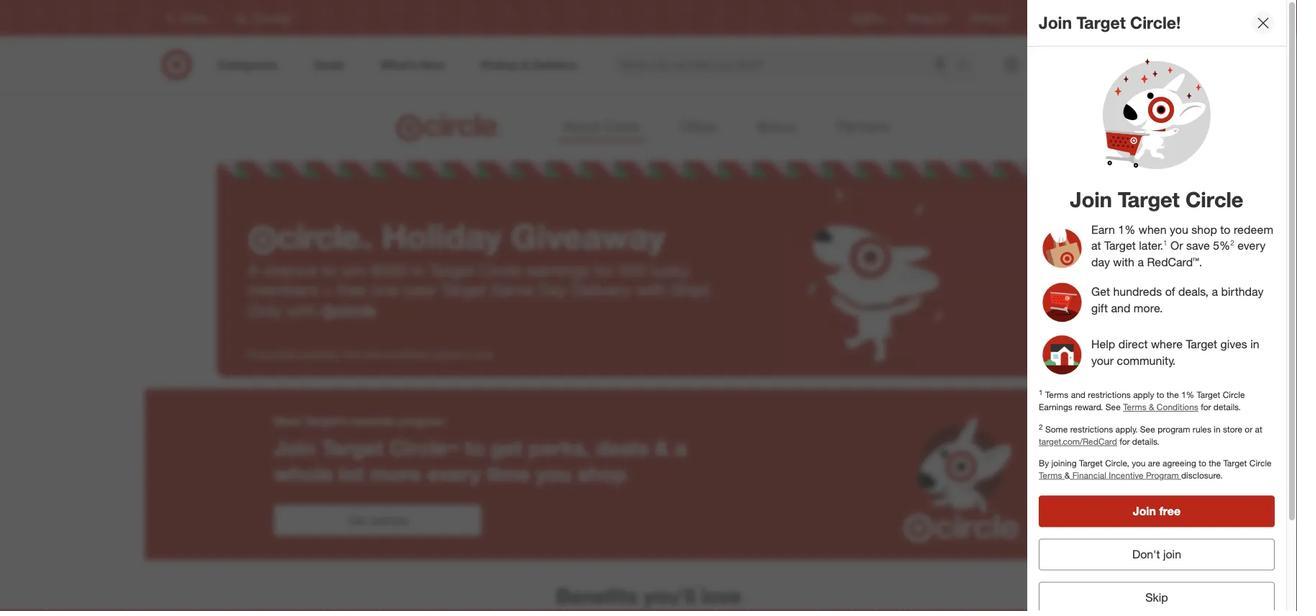 Task type: vqa. For each thing, say whether or not it's contained in the screenshot.
Get for Get started
yes



Task type: locate. For each thing, give the bounding box(es) containing it.
you down perks,
[[536, 461, 572, 487]]

in right gives
[[1251, 337, 1260, 351]]

0 vertical spatial 2
[[1231, 238, 1235, 247]]

1 inside 1 terms and restrictions apply to the 1% target circle earnings reward. see
[[1039, 387, 1043, 396]]

join target circle dialog
[[1028, 0, 1298, 611]]

join inside meet target's rewards program join target circle™ to get perks, deals & a whole lot more every time you shop
[[274, 435, 316, 460]]

2 horizontal spatial with
[[1114, 255, 1135, 269]]

circle down "holiday giveaway"
[[479, 260, 522, 280]]

the up conditions
[[1167, 389, 1179, 400]]

the inside 1 terms and restrictions apply to the 1% target circle earnings reward. see
[[1167, 389, 1179, 400]]

circle
[[1055, 13, 1077, 23], [605, 118, 640, 135], [1186, 186, 1244, 212], [479, 260, 522, 280], [1223, 389, 1246, 400], [1250, 457, 1272, 468]]

join left find
[[1039, 13, 1073, 33]]

0 horizontal spatial 1
[[1039, 387, 1043, 396]]

& down apply
[[1149, 402, 1155, 412]]

1 vertical spatial shop
[[578, 461, 627, 487]]

deals,
[[1179, 284, 1209, 298]]

2 vertical spatial for
[[1120, 436, 1130, 447]]

1 vertical spatial at
[[1256, 424, 1263, 435]]

terms down apply
[[1124, 402, 1147, 412]]

1 horizontal spatial 1
[[1164, 238, 1168, 247]]

in inside help direct where target gives in your community.
[[1251, 337, 1260, 351]]

0 horizontal spatial see
[[1106, 402, 1121, 412]]

more
[[370, 461, 421, 487]]

circle inside 'a chance to win $500 in target circle earnings for 500 lucky members + free one-year target same day delivery with shipt. only with'
[[479, 260, 522, 280]]

circle down one-
[[336, 300, 376, 320]]

to up terms & conditions "link"
[[1157, 389, 1165, 400]]

birthday
[[1222, 284, 1264, 298]]

deals
[[596, 435, 649, 460]]

at up day
[[1092, 239, 1102, 253]]

you inside meet target's rewards program join target circle™ to get perks, deals & a whole lot more every time you shop
[[536, 461, 572, 487]]

0 vertical spatial at
[[1092, 239, 1102, 253]]

1 vertical spatial 1
[[1039, 387, 1043, 396]]

earnings
[[1039, 402, 1073, 412]]

1 left the or in the top of the page
[[1164, 238, 1168, 247]]

restrictions up the target.com/redcard
[[1071, 424, 1114, 435]]

1 horizontal spatial for
[[1120, 436, 1130, 447]]

you left are
[[1132, 457, 1146, 468]]

to left the "win"
[[322, 260, 337, 280]]

free
[[338, 280, 366, 300], [1160, 504, 1181, 518]]

1 horizontal spatial and
[[1112, 301, 1131, 315]]

redcard
[[971, 13, 1006, 23]]

and right "gift"
[[1112, 301, 1131, 315]]

to up the 5%
[[1221, 222, 1231, 236]]

1 horizontal spatial at
[[1256, 424, 1263, 435]]

1 vertical spatial with
[[636, 280, 666, 300]]

circle
[[277, 216, 359, 257], [336, 300, 376, 320]]

program up circle™
[[398, 414, 445, 428]]

& right deals
[[655, 435, 669, 460]]

2
[[1231, 238, 1235, 247], [1039, 422, 1043, 431]]

0 horizontal spatial get
[[349, 513, 367, 527]]

in inside '2 some restrictions apply. see program rules in store or at target.com/redcard for details.'
[[1214, 424, 1221, 435]]

weekly ad
[[908, 13, 948, 23]]

free down program at the right bottom of page
[[1160, 504, 1181, 518]]

where right "void"
[[362, 349, 386, 360]]

join for join target circle!
[[1039, 13, 1073, 33]]

free right +
[[338, 280, 366, 300]]

details. up are
[[1133, 436, 1160, 447]]

2 vertical spatial with
[[286, 300, 317, 320]]

terms down by
[[1039, 470, 1065, 480]]

with left shipt.
[[636, 280, 666, 300]]

1 horizontal spatial every
[[1238, 239, 1266, 253]]

0 vertical spatial free
[[338, 280, 366, 300]]

1 vertical spatial a
[[1212, 284, 1219, 298]]

1 vertical spatial 2
[[1039, 422, 1043, 431]]

are
[[1149, 457, 1161, 468]]

terms for terms & conditions for details.
[[1124, 402, 1147, 412]]

1 vertical spatial free
[[1160, 504, 1181, 518]]

in for $500
[[412, 260, 425, 280]]

1 inside 1 or save 5% 2
[[1164, 238, 1168, 247]]

some
[[1046, 424, 1068, 435]]

get for get started
[[349, 513, 367, 527]]

join free
[[1133, 504, 1181, 518]]

0 vertical spatial &
[[1149, 402, 1155, 412]]

holiday giveaway
[[373, 216, 666, 257]]

rules.
[[474, 349, 495, 360]]

with right day
[[1114, 255, 1135, 269]]

purchase
[[262, 349, 297, 360]]

program inside meet target's rewards program join target circle™ to get perks, deals & a whole lot more every time you shop
[[398, 414, 445, 428]]

1 vertical spatial details.
[[1133, 436, 1160, 447]]

0 horizontal spatial free
[[338, 280, 366, 300]]

0 horizontal spatial program
[[398, 414, 445, 428]]

at right or
[[1256, 424, 1263, 435]]

in right the rules
[[1214, 424, 1221, 435]]

shop down deals
[[578, 461, 627, 487]]

target circle logo image
[[394, 112, 503, 143]]

500
[[619, 260, 646, 280]]

bonus
[[758, 118, 797, 135]]

members
[[248, 280, 318, 300]]

target circle
[[1029, 13, 1077, 23]]

0 vertical spatial get
[[1092, 284, 1111, 298]]

& inside meet target's rewards program join target circle™ to get perks, deals & a whole lot more every time you shop
[[655, 435, 669, 460]]

join inside button
[[1133, 504, 1157, 518]]

a down later.
[[1138, 255, 1144, 269]]

search button
[[951, 49, 985, 83]]

where inside help direct where target gives in your community.
[[1152, 337, 1183, 351]]

1 or save 5% 2
[[1164, 238, 1235, 253]]

0 vertical spatial and
[[1112, 301, 1131, 315]]

lot
[[339, 461, 364, 487]]

see inside '2 some restrictions apply. see program rules in store or at target.com/redcard for details.'
[[1141, 424, 1156, 435]]

in
[[412, 260, 425, 280], [1251, 337, 1260, 351], [1214, 424, 1221, 435]]

1 horizontal spatial in
[[1214, 424, 1221, 435]]

2 left the some
[[1039, 422, 1043, 431]]

or
[[1171, 239, 1184, 253]]

2 down redeem
[[1231, 238, 1235, 247]]

0 vertical spatial with
[[1114, 255, 1135, 269]]

about circle link
[[558, 114, 646, 141]]

get up "gift"
[[1092, 284, 1111, 298]]

get hundreds of deals, a birthday gift and more.
[[1092, 284, 1264, 315]]

get
[[1092, 284, 1111, 298], [349, 513, 367, 527]]

2 vertical spatial in
[[1214, 424, 1221, 435]]

your
[[1092, 353, 1114, 367]]

for inside 'a chance to win $500 in target circle earnings for 500 lucky members + free one-year target same day delivery with shipt. only with'
[[594, 260, 614, 280]]

1 horizontal spatial program
[[1158, 424, 1191, 435]]

1 vertical spatial circle
[[336, 300, 376, 320]]

stores
[[1119, 13, 1144, 23]]

1 horizontal spatial get
[[1092, 284, 1111, 298]]

shop
[[1192, 222, 1218, 236], [578, 461, 627, 487]]

1 horizontal spatial shop
[[1192, 222, 1218, 236]]

2 horizontal spatial you
[[1170, 222, 1189, 236]]

terms up 'earnings'
[[1046, 389, 1069, 400]]

every inside meet target's rewards program join target circle™ to get perks, deals & a whole lot more every time you shop
[[427, 461, 481, 487]]

1 vertical spatial restrictions
[[1071, 424, 1114, 435]]

0 horizontal spatial details.
[[1133, 436, 1160, 447]]

circle inside 1 terms and restrictions apply to the 1% target circle earnings reward. see
[[1223, 389, 1246, 400]]

shop inside earn 1% when you shop to redeem at target later.
[[1192, 222, 1218, 236]]

every down circle™
[[427, 461, 481, 487]]

0 vertical spatial every
[[1238, 239, 1266, 253]]

get inside 'get hundreds of deals, a birthday gift and more.'
[[1092, 284, 1111, 298]]

target
[[1029, 13, 1053, 23], [1077, 13, 1126, 33], [1118, 186, 1180, 212], [1105, 239, 1136, 253], [429, 260, 474, 280], [441, 280, 486, 300], [1186, 337, 1218, 351], [1197, 389, 1221, 400], [322, 435, 383, 460], [1080, 457, 1103, 468], [1224, 457, 1248, 468]]

2 horizontal spatial for
[[1201, 402, 1212, 412]]

where
[[1152, 337, 1183, 351], [362, 349, 386, 360]]

1 horizontal spatial &
[[1149, 402, 1155, 412]]

registry link
[[853, 12, 885, 24]]

1 horizontal spatial where
[[1152, 337, 1183, 351]]

join up earn
[[1071, 186, 1113, 212]]

&
[[1149, 402, 1155, 412], [655, 435, 669, 460]]

0 vertical spatial 1
[[1164, 238, 1168, 247]]

for
[[594, 260, 614, 280], [1201, 402, 1212, 412], [1120, 436, 1130, 447]]

2 vertical spatial a
[[675, 435, 687, 460]]

0 horizontal spatial a
[[675, 435, 687, 460]]

0 horizontal spatial &
[[655, 435, 669, 460]]

where up community. at the bottom of the page
[[1152, 337, 1183, 351]]

earnings
[[526, 260, 590, 280]]

$500
[[371, 260, 407, 280]]

0 horizontal spatial 1%
[[1119, 222, 1136, 236]]

apply.
[[1116, 424, 1138, 435]]

a inside meet target's rewards program join target circle™ to get perks, deals & a whole lot more every time you shop
[[675, 435, 687, 460]]

0 vertical spatial restrictions
[[1088, 389, 1131, 400]]

with down members
[[286, 300, 317, 320]]

target circle link
[[1029, 12, 1077, 24]]

0 vertical spatial for
[[594, 260, 614, 280]]

every down redeem
[[1238, 239, 1266, 253]]

circle left find
[[1055, 13, 1077, 23]]

circle up store
[[1223, 389, 1246, 400]]

gives
[[1221, 337, 1248, 351]]

get left the 'started'
[[349, 513, 367, 527]]

join for join target circle
[[1071, 186, 1113, 212]]

to left rules.
[[464, 349, 471, 360]]

help direct where target gives in your community.
[[1092, 337, 1260, 367]]

1% right earn
[[1119, 222, 1136, 236]]

1 vertical spatial and
[[1071, 389, 1086, 400]]

a right deals
[[675, 435, 687, 460]]

benefits
[[556, 583, 638, 609]]

1 horizontal spatial with
[[636, 280, 666, 300]]

you'll
[[644, 583, 696, 609]]

partners link
[[831, 114, 895, 141]]

don't
[[1133, 547, 1161, 561]]

to inside 1 terms and restrictions apply to the 1% target circle earnings reward. see
[[1157, 389, 1165, 400]]

0 vertical spatial in
[[412, 260, 425, 280]]

0 horizontal spatial you
[[536, 461, 572, 487]]

in inside 'a chance to win $500 in target circle earnings for 500 lucky members + free one-year target same day delivery with shipt. only with'
[[412, 260, 425, 280]]

0 vertical spatial see
[[1106, 402, 1121, 412]]

don't join button
[[1039, 539, 1275, 570]]

partners
[[837, 118, 889, 135]]

terms for terms
[[1039, 470, 1065, 480]]

0 vertical spatial the
[[1167, 389, 1179, 400]]

see right reward.
[[1106, 402, 1121, 412]]

target.com/redcard link
[[1039, 436, 1118, 447]]

find stores link
[[1100, 12, 1144, 24]]

target inside earn 1% when you shop to redeem at target later.
[[1105, 239, 1136, 253]]

financial
[[1073, 470, 1107, 480]]

1 horizontal spatial 2
[[1231, 238, 1235, 247]]

benefits you'll love
[[556, 583, 742, 609]]

1 horizontal spatial details.
[[1214, 402, 1241, 412]]

0 vertical spatial a
[[1138, 255, 1144, 269]]

1%
[[1119, 222, 1136, 236], [1182, 389, 1195, 400]]

What can we help you find? suggestions appear below search field
[[612, 49, 961, 81]]

you up the or in the top of the page
[[1170, 222, 1189, 236]]

you inside earn 1% when you shop to redeem at target later.
[[1170, 222, 1189, 236]]

details. up store
[[1214, 402, 1241, 412]]

one-
[[371, 280, 405, 300]]

terms inside 1 terms and restrictions apply to the 1% target circle earnings reward. see
[[1046, 389, 1069, 400]]

chance
[[263, 260, 317, 280]]

0 horizontal spatial the
[[1167, 389, 1179, 400]]

in right $500
[[412, 260, 425, 280]]

and
[[1112, 301, 1131, 315], [1071, 389, 1086, 400]]

1 horizontal spatial free
[[1160, 504, 1181, 518]]

1 vertical spatial get
[[349, 513, 367, 527]]

join up whole
[[274, 435, 316, 460]]

1 vertical spatial in
[[1251, 337, 1260, 351]]

2 inside 1 or save 5% 2
[[1231, 238, 1235, 247]]

shop up 1 or save 5% 2
[[1192, 222, 1218, 236]]

get inside button
[[349, 513, 367, 527]]

skip
[[1146, 591, 1169, 605]]

details.
[[1214, 402, 1241, 412], [1133, 436, 1160, 447]]

for up the rules
[[1201, 402, 1212, 412]]

0 horizontal spatial in
[[412, 260, 425, 280]]

the right the agreeing
[[1209, 457, 1222, 468]]

0 horizontal spatial and
[[1071, 389, 1086, 400]]

0 horizontal spatial 2
[[1039, 422, 1043, 431]]

1% up terms & conditions for details.
[[1182, 389, 1195, 400]]

to inside 'a chance to win $500 in target circle earnings for 500 lucky members + free one-year target same day delivery with shipt. only with'
[[322, 260, 337, 280]]

program down conditions
[[1158, 424, 1191, 435]]

incentive
[[1109, 470, 1144, 480]]

later.
[[1140, 239, 1164, 253]]

2 horizontal spatial in
[[1251, 337, 1260, 351]]

0 vertical spatial 1%
[[1119, 222, 1136, 236]]

0 horizontal spatial for
[[594, 260, 614, 280]]

see right apply.
[[1141, 424, 1156, 435]]

1 vertical spatial see
[[1141, 424, 1156, 435]]

0 horizontal spatial every
[[427, 461, 481, 487]]

for left 500
[[594, 260, 614, 280]]

offers link
[[674, 114, 723, 141]]

circle down or
[[1250, 457, 1272, 468]]

0 vertical spatial circle
[[277, 216, 359, 257]]

join down program at the right bottom of page
[[1133, 504, 1157, 518]]

to left get
[[465, 435, 485, 460]]

0 vertical spatial terms
[[1046, 389, 1069, 400]]

offers
[[680, 118, 717, 135]]

2 horizontal spatial a
[[1212, 284, 1219, 298]]

1 horizontal spatial 1%
[[1182, 389, 1195, 400]]

1 vertical spatial &
[[655, 435, 669, 460]]

circle!
[[1131, 13, 1181, 33]]

the
[[1167, 389, 1179, 400], [1209, 457, 1222, 468]]

1 vertical spatial the
[[1209, 457, 1222, 468]]

a right the deals,
[[1212, 284, 1219, 298]]

2 vertical spatial terms
[[1039, 470, 1065, 480]]

1 horizontal spatial a
[[1138, 255, 1144, 269]]

terms & conditions link
[[1124, 402, 1199, 412]]

0 horizontal spatial shop
[[578, 461, 627, 487]]

gift
[[1092, 301, 1108, 315]]

1 vertical spatial 1%
[[1182, 389, 1195, 400]]

shop inside meet target's rewards program join target circle™ to get perks, deals & a whole lot more every time you shop
[[578, 461, 627, 487]]

0 vertical spatial details.
[[1214, 402, 1241, 412]]

and up reward.
[[1071, 389, 1086, 400]]

1 vertical spatial for
[[1201, 402, 1212, 412]]

delivery
[[572, 280, 631, 300]]

0 horizontal spatial at
[[1092, 239, 1102, 253]]

2 inside '2 some restrictions apply. see program rules in store or at target.com/redcard for details.'
[[1039, 422, 1043, 431]]

1 vertical spatial every
[[427, 461, 481, 487]]

1 horizontal spatial see
[[1141, 424, 1156, 435]]

1 up 'earnings'
[[1039, 387, 1043, 396]]

0 vertical spatial shop
[[1192, 222, 1218, 236]]

1
[[1164, 238, 1168, 247], [1039, 387, 1043, 396]]

at inside earn 1% when you shop to redeem at target later.
[[1092, 239, 1102, 253]]

save
[[1187, 239, 1210, 253]]

2 some restrictions apply. see program rules in store or at target.com/redcard for details.
[[1039, 422, 1263, 447]]

for down apply.
[[1120, 436, 1130, 447]]

restrictions up reward.
[[1088, 389, 1131, 400]]

1 vertical spatial terms
[[1124, 402, 1147, 412]]

circle up chance
[[277, 216, 359, 257]]

a
[[1138, 255, 1144, 269], [1212, 284, 1219, 298], [675, 435, 687, 460]]



Task type: describe. For each thing, give the bounding box(es) containing it.
bonus link
[[752, 114, 803, 141]]

skip button
[[1039, 582, 1275, 611]]

1 horizontal spatial the
[[1209, 457, 1222, 468]]

prohibited.
[[388, 349, 429, 360]]

a chance to win $500 in target circle earnings for 500 lucky members + free one-year target same day delivery with shipt. only with
[[248, 260, 714, 320]]

void
[[343, 349, 360, 360]]

target inside 1 terms and restrictions apply to the 1% target circle earnings reward. see
[[1197, 389, 1221, 400]]

0 horizontal spatial where
[[362, 349, 386, 360]]

circle up the 5%
[[1186, 186, 1244, 212]]

and inside 'get hundreds of deals, a birthday gift and more.'
[[1112, 301, 1131, 315]]

1% inside 1 terms and restrictions apply to the 1% target circle earnings reward. see
[[1182, 389, 1195, 400]]

financial incentive program
[[1073, 470, 1179, 480]]

rules
[[1193, 424, 1212, 435]]

get for get hundreds of deals, a birthday gift and more.
[[1092, 284, 1111, 298]]

program
[[1147, 470, 1179, 480]]

a
[[248, 260, 259, 280]]

whole
[[274, 461, 333, 487]]

rewards
[[350, 414, 395, 428]]

1 link
[[1164, 238, 1168, 253]]

get started button
[[274, 504, 482, 536]]

+
[[323, 280, 333, 300]]

lucky
[[651, 260, 690, 280]]

reward.
[[1075, 402, 1104, 412]]

time
[[487, 461, 530, 487]]

search
[[951, 59, 985, 73]]

day
[[538, 280, 567, 300]]

get
[[491, 435, 523, 460]]

0 horizontal spatial with
[[286, 300, 317, 320]]

target inside meet target's rewards program join target circle™ to get perks, deals & a whole lot more every time you shop
[[322, 435, 383, 460]]

no purchase necessary. void where prohibited. subject to rules.
[[248, 349, 495, 360]]

or
[[1245, 424, 1253, 435]]

to right the agreeing
[[1199, 457, 1207, 468]]

join target circle!
[[1039, 13, 1181, 33]]

circle™
[[389, 435, 459, 460]]

subject
[[432, 349, 461, 360]]

perks,
[[529, 435, 590, 460]]

terms & conditions for details.
[[1124, 402, 1241, 412]]

find stores
[[1100, 13, 1144, 23]]

only
[[248, 300, 282, 320]]

join
[[1164, 547, 1182, 561]]

restrictions inside 1 terms and restrictions apply to the 1% target circle earnings reward. see
[[1088, 389, 1131, 400]]

started
[[370, 513, 407, 527]]

and inside 1 terms and restrictions apply to the 1% target circle earnings reward. see
[[1071, 389, 1086, 400]]

of
[[1166, 284, 1176, 298]]

5%
[[1214, 239, 1231, 253]]

to inside meet target's rewards program join target circle™ to get perks, deals & a whole lot more every time you shop
[[465, 435, 485, 460]]

hundreds
[[1114, 284, 1163, 298]]

help
[[1092, 337, 1116, 351]]

a inside 'get hundreds of deals, a birthday gift and more.'
[[1212, 284, 1219, 298]]

1 for terms
[[1039, 387, 1043, 396]]

circle right about on the top
[[605, 118, 640, 135]]

conditions
[[1157, 402, 1199, 412]]

win
[[341, 260, 367, 280]]

about circle
[[564, 118, 640, 135]]

target inside help direct where target gives in your community.
[[1186, 337, 1218, 351]]

direct
[[1119, 337, 1148, 351]]

1 horizontal spatial you
[[1132, 457, 1146, 468]]

restrictions inside '2 some restrictions apply. see program rules in store or at target.com/redcard for details.'
[[1071, 424, 1114, 435]]

1% inside earn 1% when you shop to redeem at target later.
[[1119, 222, 1136, 236]]

redeem
[[1234, 222, 1274, 236]]

find
[[1100, 13, 1117, 23]]

holiday
[[382, 216, 502, 257]]

see inside 1 terms and restrictions apply to the 1% target circle earnings reward. see
[[1106, 402, 1121, 412]]

every day with a redcard™.
[[1092, 239, 1266, 269]]

no
[[248, 349, 259, 360]]

to inside earn 1% when you shop to redeem at target later.
[[1221, 222, 1231, 236]]

join target circle
[[1071, 186, 1244, 212]]

apply
[[1134, 389, 1155, 400]]

for inside '2 some restrictions apply. see program rules in store or at target.com/redcard for details.'
[[1120, 436, 1130, 447]]

weekly
[[908, 13, 935, 23]]

1 terms and restrictions apply to the 1% target circle earnings reward. see
[[1039, 387, 1246, 412]]

community.
[[1117, 353, 1176, 367]]

joining
[[1052, 457, 1077, 468]]

in for gives
[[1251, 337, 1260, 351]]

join free button
[[1039, 496, 1275, 527]]

don't join
[[1133, 547, 1182, 561]]

meet
[[274, 414, 301, 428]]

year
[[405, 280, 437, 300]]

details. inside '2 some restrictions apply. see program rules in store or at target.com/redcard for details.'
[[1133, 436, 1160, 447]]

terms link
[[1039, 470, 1065, 480]]

by
[[1039, 457, 1050, 468]]

2 link
[[1231, 238, 1235, 253]]

day
[[1092, 255, 1110, 269]]

when
[[1139, 222, 1167, 236]]

redcard™.
[[1148, 255, 1203, 269]]

free inside 'a chance to win $500 in target circle earnings for 500 lucky members + free one-year target same day delivery with shipt. only with'
[[338, 280, 366, 300]]

giveaway
[[512, 216, 666, 257]]

join for join free
[[1133, 504, 1157, 518]]

at inside '2 some restrictions apply. see program rules in store or at target.com/redcard for details.'
[[1256, 424, 1263, 435]]

financial incentive program link
[[1070, 470, 1182, 480]]

get started
[[349, 513, 407, 527]]

1 for or
[[1164, 238, 1168, 247]]

free inside button
[[1160, 504, 1181, 518]]

by joining target circle, you are agreeing to the target circle
[[1039, 457, 1272, 468]]

a inside every day with a redcard™.
[[1138, 255, 1144, 269]]

& inside join target circle dialog
[[1149, 402, 1155, 412]]

circle,
[[1106, 457, 1130, 468]]

with inside every day with a redcard™.
[[1114, 255, 1135, 269]]

about
[[564, 118, 601, 135]]

every inside every day with a redcard™.
[[1238, 239, 1266, 253]]

program inside '2 some restrictions apply. see program rules in store or at target.com/redcard for details.'
[[1158, 424, 1191, 435]]

more.
[[1134, 301, 1163, 315]]

necessary.
[[300, 349, 341, 360]]



